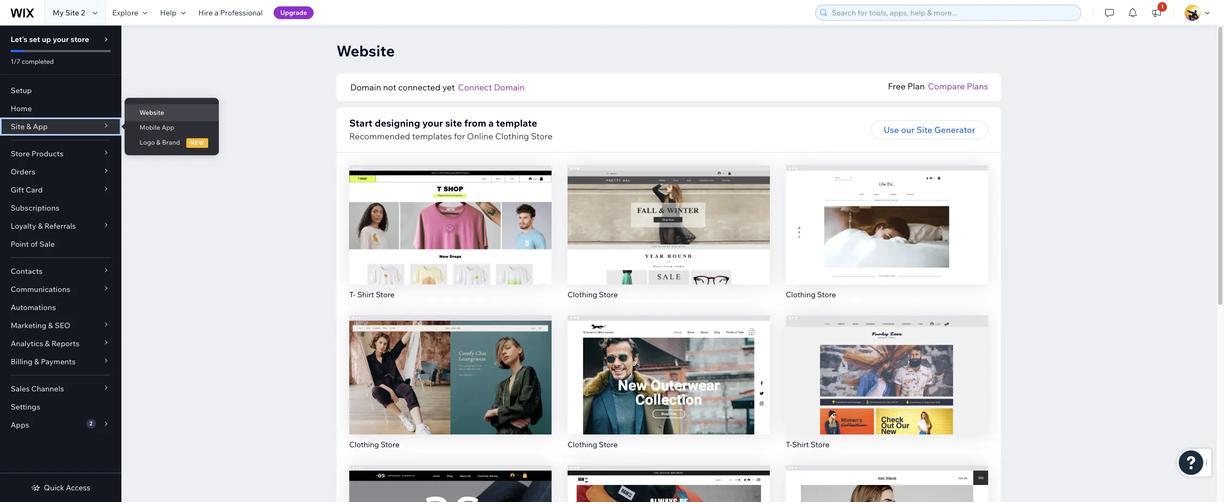 Task type: locate. For each thing, give the bounding box(es) containing it.
app down home link
[[33, 122, 48, 132]]

0 horizontal spatial website
[[140, 109, 164, 117]]

orders button
[[0, 163, 121, 181]]

website link
[[125, 104, 219, 122]]

0 vertical spatial t-
[[349, 290, 356, 300]]

1 horizontal spatial 2
[[89, 421, 92, 428]]

0 vertical spatial your
[[53, 35, 69, 44]]

website up not
[[337, 42, 395, 60]]

2
[[81, 8, 85, 18], [89, 421, 92, 428]]

domain
[[350, 82, 381, 93], [494, 82, 525, 93]]

automations
[[11, 303, 56, 313]]

app inside site & app popup button
[[33, 122, 48, 132]]

store products
[[11, 149, 63, 159]]

payments
[[41, 357, 76, 367]]

1 horizontal spatial app
[[162, 124, 174, 132]]

marketing & seo
[[11, 321, 70, 331]]

0 vertical spatial website
[[337, 42, 395, 60]]

1 horizontal spatial a
[[489, 117, 494, 129]]

explore
[[112, 8, 138, 18]]

0 horizontal spatial a
[[215, 8, 219, 18]]

your up templates
[[422, 117, 443, 129]]

& right logo
[[156, 138, 161, 146]]

site right our
[[917, 125, 933, 135]]

site down the home
[[11, 122, 25, 132]]

1 vertical spatial shirt
[[792, 440, 809, 450]]

for
[[454, 131, 465, 142]]

1 button
[[1145, 0, 1168, 26]]

& for analytics
[[45, 339, 50, 349]]

store inside start designing your site from a template recommended templates for online clothing store
[[531, 131, 553, 142]]

0 horizontal spatial t-
[[349, 290, 356, 300]]

app
[[33, 122, 48, 132], [162, 124, 174, 132]]

& right billing
[[34, 357, 39, 367]]

t-
[[349, 290, 356, 300], [786, 440, 792, 450]]

2 domain from the left
[[494, 82, 525, 93]]

your right up
[[53, 35, 69, 44]]

1 vertical spatial 2
[[89, 421, 92, 428]]

settings link
[[0, 398, 121, 416]]

1 horizontal spatial domain
[[494, 82, 525, 93]]

1 vertical spatial a
[[489, 117, 494, 129]]

analytics & reports button
[[0, 335, 121, 353]]

reports
[[51, 339, 79, 349]]

2 down settings link
[[89, 421, 92, 428]]

1 vertical spatial your
[[422, 117, 443, 129]]

site
[[65, 8, 79, 18], [11, 122, 25, 132], [917, 125, 933, 135]]

professional
[[220, 8, 263, 18]]

0 horizontal spatial site
[[11, 122, 25, 132]]

generator
[[935, 125, 976, 135]]

not
[[383, 82, 396, 93]]

a right hire on the left top of the page
[[215, 8, 219, 18]]

1 horizontal spatial website
[[337, 42, 395, 60]]

2 right my
[[81, 8, 85, 18]]

gift card button
[[0, 181, 121, 199]]

card
[[26, 185, 43, 195]]

mobile app link
[[125, 119, 219, 137]]

site right my
[[65, 8, 79, 18]]

1 vertical spatial t-
[[786, 440, 792, 450]]

hire
[[198, 8, 213, 18]]

billing & payments button
[[0, 353, 121, 371]]

communications
[[11, 285, 70, 295]]

logo & brand
[[140, 138, 180, 146]]

shirt
[[357, 290, 374, 300], [792, 440, 809, 450]]

contacts button
[[0, 263, 121, 281]]

& for loyalty
[[38, 222, 43, 231]]

store products button
[[0, 145, 121, 163]]

quick access
[[44, 484, 90, 493]]

1 horizontal spatial t-
[[786, 440, 792, 450]]

billing & payments
[[11, 357, 76, 367]]

& right loyalty
[[38, 222, 43, 231]]

edit
[[443, 211, 459, 222], [661, 211, 677, 222], [879, 211, 895, 222], [443, 361, 459, 372], [661, 361, 677, 372], [879, 361, 895, 372]]

& for site
[[26, 122, 31, 132]]

&
[[26, 122, 31, 132], [156, 138, 161, 146], [38, 222, 43, 231], [48, 321, 53, 331], [45, 339, 50, 349], [34, 357, 39, 367]]

store
[[531, 131, 553, 142], [11, 149, 30, 159], [376, 290, 395, 300], [599, 290, 618, 300], [817, 290, 836, 300], [381, 440, 400, 450], [599, 440, 618, 450], [811, 440, 830, 450]]

online
[[467, 131, 493, 142]]

domain not connected yet connect domain
[[350, 82, 525, 93]]

a right from at left top
[[489, 117, 494, 129]]

domain left not
[[350, 82, 381, 93]]

gift
[[11, 185, 24, 195]]

clothing store
[[568, 290, 618, 300], [786, 290, 836, 300], [349, 440, 400, 450], [568, 440, 618, 450]]

& left reports
[[45, 339, 50, 349]]

subscriptions
[[11, 203, 59, 213]]

view
[[441, 234, 460, 244], [659, 234, 679, 244], [877, 234, 897, 244], [441, 384, 460, 394], [659, 384, 679, 394], [877, 384, 897, 394]]

sale
[[39, 240, 55, 249]]

sales channels button
[[0, 380, 121, 398]]

& for marketing
[[48, 321, 53, 331]]

a inside start designing your site from a template recommended templates for online clothing store
[[489, 117, 494, 129]]

1 horizontal spatial site
[[65, 8, 79, 18]]

store inside store products dropdown button
[[11, 149, 30, 159]]

completed
[[22, 58, 54, 66]]

& down the home
[[26, 122, 31, 132]]

0 vertical spatial shirt
[[357, 290, 374, 300]]

view button
[[428, 229, 473, 249], [646, 229, 692, 249], [865, 229, 910, 249], [428, 380, 473, 399], [646, 380, 692, 399], [865, 380, 910, 399]]

free
[[888, 81, 906, 92]]

settings
[[11, 403, 40, 412]]

t- shirt store
[[349, 290, 395, 300]]

use
[[884, 125, 899, 135]]

compare plans button
[[928, 80, 988, 93]]

& for logo
[[156, 138, 161, 146]]

your
[[53, 35, 69, 44], [422, 117, 443, 129]]

0 horizontal spatial 2
[[81, 8, 85, 18]]

& left seo
[[48, 321, 53, 331]]

edit button
[[428, 207, 473, 226], [647, 207, 691, 226], [865, 207, 910, 226], [428, 357, 473, 376], [647, 357, 691, 376], [865, 357, 910, 376]]

website up the mobile
[[140, 109, 164, 117]]

access
[[66, 484, 90, 493]]

loyalty & referrals
[[11, 222, 76, 231]]

app down website link
[[162, 124, 174, 132]]

shirt for t-shirt store
[[792, 440, 809, 450]]

a
[[215, 8, 219, 18], [489, 117, 494, 129]]

0 horizontal spatial your
[[53, 35, 69, 44]]

hire a professional
[[198, 8, 263, 18]]

domain right connect on the top
[[494, 82, 525, 93]]

0 horizontal spatial shirt
[[357, 290, 374, 300]]

0 horizontal spatial app
[[33, 122, 48, 132]]

communications button
[[0, 281, 121, 299]]

0 horizontal spatial domain
[[350, 82, 381, 93]]

your inside 'sidebar' element
[[53, 35, 69, 44]]

store
[[71, 35, 89, 44]]

1 horizontal spatial your
[[422, 117, 443, 129]]

site
[[445, 117, 462, 129]]

1 horizontal spatial shirt
[[792, 440, 809, 450]]

sidebar element
[[0, 26, 121, 503]]

quick access button
[[31, 484, 90, 493]]

1 vertical spatial website
[[140, 109, 164, 117]]

0 vertical spatial 2
[[81, 8, 85, 18]]

2 horizontal spatial site
[[917, 125, 933, 135]]



Task type: describe. For each thing, give the bounding box(es) containing it.
t- for t- shirt store
[[349, 290, 356, 300]]

point of sale
[[11, 240, 55, 249]]

apps
[[11, 421, 29, 430]]

sales
[[11, 385, 30, 394]]

start
[[349, 117, 373, 129]]

plan
[[908, 81, 925, 92]]

subscriptions link
[[0, 199, 121, 217]]

template
[[496, 117, 537, 129]]

help
[[160, 8, 177, 18]]

2 inside 'sidebar' element
[[89, 421, 92, 428]]

recommended
[[349, 131, 410, 142]]

setup
[[11, 86, 32, 95]]

clothing inside start designing your site from a template recommended templates for online clothing store
[[495, 131, 529, 142]]

your inside start designing your site from a template recommended templates for online clothing store
[[422, 117, 443, 129]]

templates
[[412, 131, 452, 142]]

connect domain button
[[458, 81, 525, 94]]

connect
[[458, 82, 492, 93]]

brand
[[162, 138, 180, 146]]

site inside popup button
[[11, 122, 25, 132]]

plans
[[967, 81, 988, 92]]

hire a professional link
[[192, 0, 269, 26]]

our
[[901, 125, 915, 135]]

mobile app
[[140, 124, 174, 132]]

connected
[[398, 82, 441, 93]]

marketing & seo button
[[0, 317, 121, 335]]

loyalty
[[11, 222, 36, 231]]

my
[[53, 8, 64, 18]]

1/7
[[11, 58, 20, 66]]

t- for t-shirt store
[[786, 440, 792, 450]]

home
[[11, 104, 32, 113]]

upgrade button
[[274, 6, 313, 19]]

from
[[464, 117, 486, 129]]

quick
[[44, 484, 64, 493]]

1 domain from the left
[[350, 82, 381, 93]]

site & app button
[[0, 118, 121, 136]]

& for billing
[[34, 357, 39, 367]]

help button
[[154, 0, 192, 26]]

free plan compare plans
[[888, 81, 988, 92]]

seo
[[55, 321, 70, 331]]

channels
[[31, 385, 64, 394]]

compare
[[928, 81, 965, 92]]

mobile
[[140, 124, 160, 132]]

let's set up your store
[[11, 35, 89, 44]]

app inside mobile app link
[[162, 124, 174, 132]]

home link
[[0, 100, 121, 118]]

automations link
[[0, 299, 121, 317]]

let's
[[11, 35, 27, 44]]

my site 2
[[53, 8, 85, 18]]

site & app
[[11, 122, 48, 132]]

Search for tools, apps, help & more... field
[[829, 5, 1078, 20]]

contacts
[[11, 267, 43, 276]]

upgrade
[[280, 9, 307, 17]]

sales channels
[[11, 385, 64, 394]]

point of sale link
[[0, 235, 121, 254]]

use our site generator button
[[871, 120, 988, 140]]

products
[[32, 149, 63, 159]]

yet
[[443, 82, 455, 93]]

gift card
[[11, 185, 43, 195]]

analytics
[[11, 339, 43, 349]]

designing
[[375, 117, 420, 129]]

billing
[[11, 357, 33, 367]]

logo
[[140, 138, 155, 146]]

start designing your site from a template recommended templates for online clothing store
[[349, 117, 553, 142]]

t-shirt store
[[786, 440, 830, 450]]

1
[[1161, 3, 1164, 10]]

1/7 completed
[[11, 58, 54, 66]]

marketing
[[11, 321, 46, 331]]

new
[[190, 140, 205, 146]]

0 vertical spatial a
[[215, 8, 219, 18]]

set
[[29, 35, 40, 44]]

site inside button
[[917, 125, 933, 135]]

analytics & reports
[[11, 339, 79, 349]]

orders
[[11, 167, 35, 177]]

shirt for t- shirt store
[[357, 290, 374, 300]]

referrals
[[44, 222, 76, 231]]

up
[[42, 35, 51, 44]]

point
[[11, 240, 29, 249]]

use our site generator
[[884, 125, 976, 135]]



